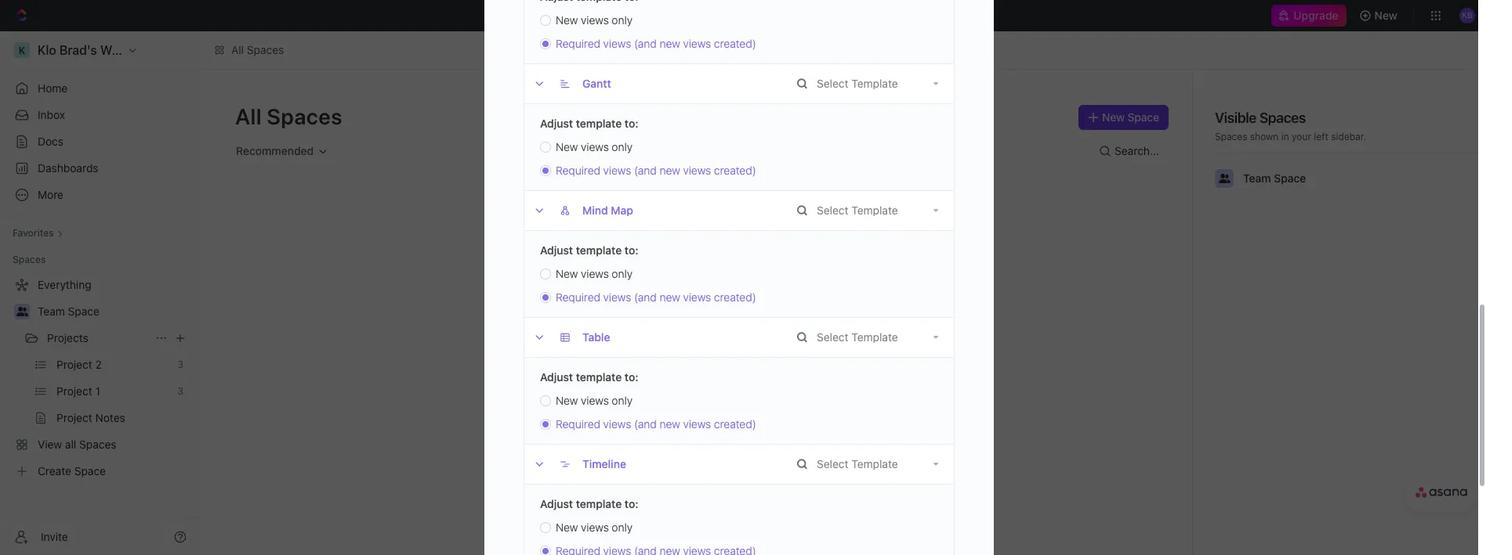 Task type: locate. For each thing, give the bounding box(es) containing it.
team space
[[1243, 172, 1307, 185], [38, 305, 99, 318]]

1 created) from the top
[[714, 37, 756, 50]]

required up table
[[556, 291, 601, 304]]

select template for timeline
[[817, 458, 898, 471]]

space up search...
[[1128, 111, 1160, 124]]

new inside "button"
[[1375, 9, 1398, 22]]

select for gantt
[[817, 77, 849, 90]]

1 new from the top
[[660, 37, 680, 50]]

3 select template button from the top
[[797, 318, 954, 358]]

1 template from the top
[[576, 117, 622, 130]]

select
[[817, 77, 849, 90], [817, 204, 849, 217], [817, 331, 849, 344], [817, 458, 849, 471]]

required up timeline
[[556, 418, 601, 431]]

1 select template from the top
[[817, 77, 898, 90]]

tree containing team space
[[6, 273, 193, 485]]

team space inside tree
[[38, 305, 99, 318]]

0 vertical spatial team space
[[1243, 172, 1307, 185]]

3 select template from the top
[[817, 331, 898, 344]]

space inside button
[[1128, 111, 1160, 124]]

1 select template button from the top
[[797, 64, 954, 103]]

all
[[231, 43, 244, 56], [235, 103, 262, 129], [664, 321, 675, 333]]

0 horizontal spatial space
[[68, 305, 99, 318]]

1 vertical spatial space
[[1274, 172, 1307, 185]]

space up the projects link at the bottom left of page
[[68, 305, 99, 318]]

upgrade
[[1294, 9, 1339, 22]]

1 vertical spatial team space
[[38, 305, 99, 318]]

3 template from the top
[[852, 331, 898, 344]]

team right user group icon
[[1243, 172, 1271, 185]]

4 select template button from the top
[[797, 445, 954, 485]]

required up mind
[[556, 164, 601, 177]]

2 select template from the top
[[817, 204, 898, 217]]

3 required views (and new views created) from the top
[[556, 291, 756, 304]]

4 template from the top
[[852, 458, 898, 471]]

0 vertical spatial team
[[1243, 172, 1271, 185]]

1 vertical spatial all
[[235, 103, 262, 129]]

team space up the projects
[[38, 305, 99, 318]]

2 horizontal spatial space
[[1274, 172, 1307, 185]]

2 created) from the top
[[714, 164, 756, 177]]

select for mind map
[[817, 204, 849, 217]]

required views (and new views created)
[[556, 37, 756, 50], [556, 164, 756, 177], [556, 291, 756, 304], [556, 418, 756, 431]]

tree inside sidebar navigation
[[6, 273, 193, 485]]

1 horizontal spatial space
[[1128, 111, 1160, 124]]

required views (and new views created) up timeline
[[556, 418, 756, 431]]

select template
[[817, 77, 898, 90], [817, 204, 898, 217], [817, 331, 898, 344], [817, 458, 898, 471]]

4 select template from the top
[[817, 458, 898, 471]]

adjust template to: down timeline
[[540, 498, 639, 511]]

new
[[660, 37, 680, 50], [660, 164, 680, 177], [660, 291, 680, 304], [660, 418, 680, 431]]

adjust template to: down mind
[[540, 244, 639, 257]]

2 to: from the top
[[625, 244, 639, 257]]

upgrade link
[[1272, 5, 1347, 27]]

(and
[[634, 37, 657, 50], [634, 164, 657, 177], [634, 291, 657, 304], [634, 418, 657, 431]]

left
[[1314, 131, 1329, 143]]

only
[[612, 13, 633, 27], [612, 140, 633, 154], [612, 267, 633, 281], [612, 394, 633, 408], [612, 521, 633, 535]]

select template for table
[[817, 331, 898, 344]]

adjust template to: down table
[[540, 371, 639, 384]]

select template button
[[797, 64, 954, 103], [797, 191, 954, 231], [797, 318, 954, 358], [797, 445, 954, 485]]

2 vertical spatial space
[[68, 305, 99, 318]]

2 new from the top
[[660, 164, 680, 177]]

3 select from the top
[[817, 331, 849, 344]]

select for timeline
[[817, 458, 849, 471]]

spaces
[[247, 43, 284, 56], [267, 103, 343, 129], [1260, 110, 1306, 126], [1215, 131, 1248, 143], [13, 254, 46, 266], [678, 321, 710, 333]]

new views only up mind
[[556, 140, 633, 154]]

2 (and from the top
[[634, 164, 657, 177]]

team right user group image at the bottom left of the page
[[38, 305, 65, 318]]

required views (and new views created) up the gantt on the top left of page
[[556, 37, 756, 50]]

home
[[38, 82, 68, 95]]

new views only down mind
[[556, 267, 633, 281]]

to:
[[625, 117, 639, 130], [625, 244, 639, 257], [625, 371, 639, 384], [625, 498, 639, 511]]

4 to: from the top
[[625, 498, 639, 511]]

inbox
[[38, 108, 65, 122]]

1 vertical spatial team
[[38, 305, 65, 318]]

0 horizontal spatial team space
[[38, 305, 99, 318]]

new views only down table
[[556, 394, 633, 408]]

1 select from the top
[[817, 77, 849, 90]]

2 adjust from the top
[[540, 244, 573, 257]]

views
[[581, 13, 609, 27], [603, 37, 631, 50], [683, 37, 711, 50], [581, 140, 609, 154], [603, 164, 631, 177], [683, 164, 711, 177], [581, 267, 609, 281], [603, 291, 631, 304], [683, 291, 711, 304], [581, 394, 609, 408], [603, 418, 631, 431], [683, 418, 711, 431], [581, 521, 609, 535]]

team space down shown
[[1243, 172, 1307, 185]]

required views (and new views created) up map at the left top of the page
[[556, 164, 756, 177]]

select template for gantt
[[817, 77, 898, 90]]

projects link
[[47, 326, 149, 351]]

your
[[1292, 131, 1312, 143]]

created)
[[714, 37, 756, 50], [714, 164, 756, 177], [714, 291, 756, 304], [714, 418, 756, 431]]

template down timeline
[[576, 498, 622, 511]]

2 select from the top
[[817, 204, 849, 217]]

select for table
[[817, 331, 849, 344]]

2 template from the top
[[852, 204, 898, 217]]

0 vertical spatial space
[[1128, 111, 1160, 124]]

2 required from the top
[[556, 164, 601, 177]]

search...
[[1115, 144, 1160, 158]]

all spaces joined
[[664, 321, 740, 333]]

template down mind
[[576, 244, 622, 257]]

sidebar navigation
[[0, 31, 200, 556]]

1 required views (and new views created) from the top
[[556, 37, 756, 50]]

new views only
[[556, 13, 633, 27], [556, 140, 633, 154], [556, 267, 633, 281], [556, 394, 633, 408], [556, 521, 633, 535]]

team
[[1243, 172, 1271, 185], [38, 305, 65, 318]]

adjust template to: down the gantt on the top left of page
[[540, 117, 639, 130]]

visible
[[1215, 110, 1257, 126]]

1 vertical spatial all spaces
[[235, 103, 343, 129]]

2 vertical spatial all
[[664, 321, 675, 333]]

4 select from the top
[[817, 458, 849, 471]]

1 required from the top
[[556, 37, 601, 50]]

required up the gantt on the top left of page
[[556, 37, 601, 50]]

tree
[[6, 273, 193, 485]]

4 required from the top
[[556, 418, 601, 431]]

home link
[[6, 76, 193, 101]]

space down in
[[1274, 172, 1307, 185]]

inbox link
[[6, 103, 193, 128]]

required
[[556, 37, 601, 50], [556, 164, 601, 177], [556, 291, 601, 304], [556, 418, 601, 431]]

template
[[576, 117, 622, 130], [576, 244, 622, 257], [576, 371, 622, 384], [576, 498, 622, 511]]

team inside sidebar navigation
[[38, 305, 65, 318]]

space inside sidebar navigation
[[68, 305, 99, 318]]

4 adjust template to: from the top
[[540, 498, 639, 511]]

1 only from the top
[[612, 13, 633, 27]]

new inside button
[[1102, 111, 1125, 124]]

0 horizontal spatial team
[[38, 305, 65, 318]]

template down table
[[576, 371, 622, 384]]

new
[[1375, 9, 1398, 22], [556, 13, 578, 27], [1102, 111, 1125, 124], [556, 140, 578, 154], [556, 267, 578, 281], [556, 394, 578, 408], [556, 521, 578, 535]]

1 template from the top
[[852, 77, 898, 90]]

2 new views only from the top
[[556, 140, 633, 154]]

2 select template button from the top
[[797, 191, 954, 231]]

4 new views only from the top
[[556, 394, 633, 408]]

all spaces
[[231, 43, 284, 56], [235, 103, 343, 129]]

new views only up the gantt on the top left of page
[[556, 13, 633, 27]]

adjust template to:
[[540, 117, 639, 130], [540, 244, 639, 257], [540, 371, 639, 384], [540, 498, 639, 511]]

space
[[1128, 111, 1160, 124], [1274, 172, 1307, 185], [68, 305, 99, 318]]

4 template from the top
[[576, 498, 622, 511]]

shown
[[1250, 131, 1279, 143]]

1 new views only from the top
[[556, 13, 633, 27]]

template
[[852, 77, 898, 90], [852, 204, 898, 217], [852, 331, 898, 344], [852, 458, 898, 471]]

1 adjust from the top
[[540, 117, 573, 130]]

template down the gantt on the top left of page
[[576, 117, 622, 130]]

select template button for table
[[797, 318, 954, 358]]

2 adjust template to: from the top
[[540, 244, 639, 257]]

adjust
[[540, 117, 573, 130], [540, 244, 573, 257], [540, 371, 573, 384], [540, 498, 573, 511]]

team space link
[[38, 300, 190, 325]]

1 horizontal spatial team space
[[1243, 172, 1307, 185]]

user group image
[[16, 307, 28, 317]]

new views only down timeline
[[556, 521, 633, 535]]

required views (and new views created) up all spaces joined
[[556, 291, 756, 304]]

4 only from the top
[[612, 394, 633, 408]]



Task type: vqa. For each thing, say whether or not it's contained in the screenshot.
Team Space, , "element" within the Sidebar "navigation"
no



Task type: describe. For each thing, give the bounding box(es) containing it.
1 horizontal spatial team
[[1243, 172, 1271, 185]]

4 created) from the top
[[714, 418, 756, 431]]

3 required from the top
[[556, 291, 601, 304]]

5 only from the top
[[612, 521, 633, 535]]

2 only from the top
[[612, 140, 633, 154]]

0 vertical spatial all spaces
[[231, 43, 284, 56]]

3 adjust from the top
[[540, 371, 573, 384]]

new button
[[1353, 3, 1407, 28]]

template for timeline
[[852, 458, 898, 471]]

mind map
[[583, 204, 633, 217]]

gantt
[[583, 77, 611, 90]]

1 (and from the top
[[634, 37, 657, 50]]

projects
[[47, 332, 88, 345]]

template for mind map
[[852, 204, 898, 217]]

template for table
[[852, 331, 898, 344]]

visible spaces spaces shown in your left sidebar.
[[1215, 110, 1367, 143]]

in
[[1282, 131, 1289, 143]]

invite
[[41, 530, 68, 544]]

2 template from the top
[[576, 244, 622, 257]]

3 created) from the top
[[714, 291, 756, 304]]

map
[[611, 204, 633, 217]]

docs link
[[6, 129, 193, 154]]

mind
[[583, 204, 608, 217]]

4 new from the top
[[660, 418, 680, 431]]

table
[[583, 331, 610, 344]]

3 adjust template to: from the top
[[540, 371, 639, 384]]

3 (and from the top
[[634, 291, 657, 304]]

dashboards
[[38, 162, 98, 175]]

select template button for gantt
[[797, 64, 954, 103]]

timeline
[[583, 458, 626, 471]]

3 only from the top
[[612, 267, 633, 281]]

5 new views only from the top
[[556, 521, 633, 535]]

spaces inside sidebar navigation
[[13, 254, 46, 266]]

1 to: from the top
[[625, 117, 639, 130]]

favorites button
[[6, 224, 70, 243]]

3 new from the top
[[660, 291, 680, 304]]

3 to: from the top
[[625, 371, 639, 384]]

1 adjust template to: from the top
[[540, 117, 639, 130]]

select template button for mind map
[[797, 191, 954, 231]]

search... button
[[1093, 139, 1169, 164]]

template for gantt
[[852, 77, 898, 90]]

dashboards link
[[6, 156, 193, 181]]

docs
[[38, 135, 64, 148]]

sidebar.
[[1332, 131, 1367, 143]]

user group image
[[1219, 174, 1231, 183]]

2 required views (and new views created) from the top
[[556, 164, 756, 177]]

new space
[[1102, 111, 1160, 124]]

4 required views (and new views created) from the top
[[556, 418, 756, 431]]

3 new views only from the top
[[556, 267, 633, 281]]

favorites
[[13, 227, 54, 239]]

select template button for timeline
[[797, 445, 954, 485]]

select template for mind map
[[817, 204, 898, 217]]

4 adjust from the top
[[540, 498, 573, 511]]

4 (and from the top
[[634, 418, 657, 431]]

3 template from the top
[[576, 371, 622, 384]]

new space button
[[1079, 105, 1169, 130]]

joined
[[713, 321, 740, 333]]

0 vertical spatial all
[[231, 43, 244, 56]]



